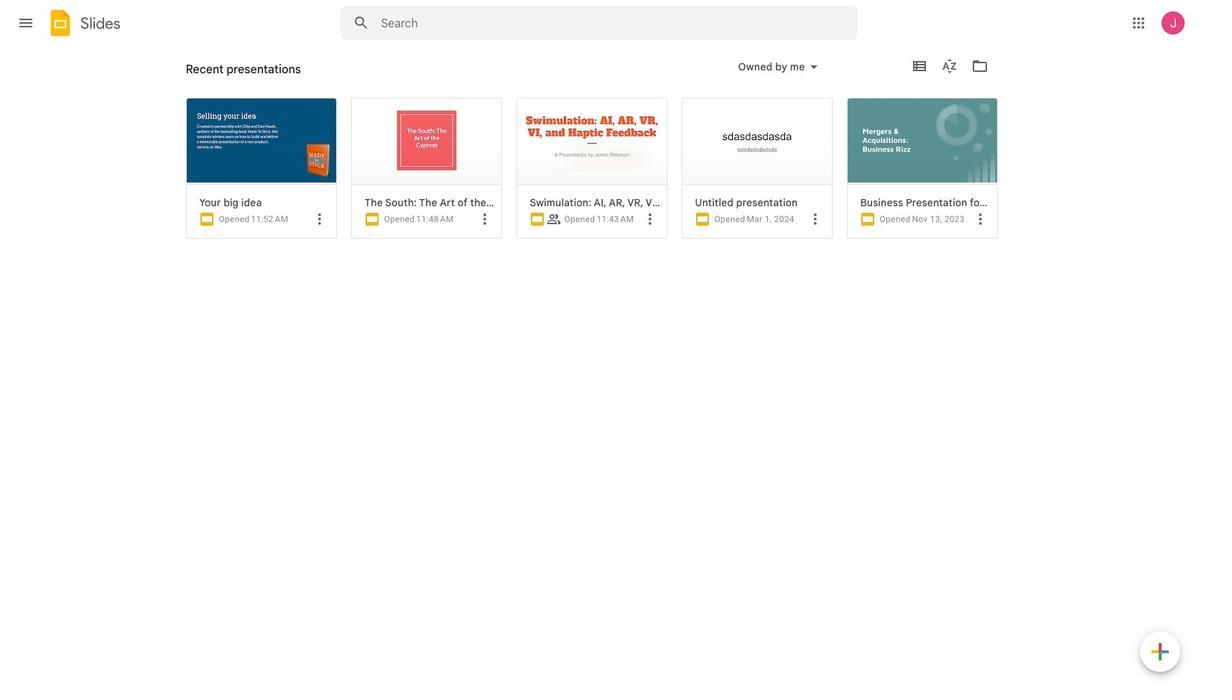 Task type: locate. For each thing, give the bounding box(es) containing it.
more actions. popup button. image for swimulation: ai, ar, vr, vi, and haptic feedback google slides element
[[642, 210, 659, 228]]

0 horizontal spatial more actions. popup button. image
[[311, 210, 328, 228]]

3 medium image from the left
[[859, 211, 877, 228]]

2 more actions. popup button. image from the left
[[972, 210, 990, 228]]

1 option from the left
[[186, 98, 337, 239]]

2 horizontal spatial more actions. popup button. image
[[807, 210, 824, 228]]

more actions. popup button. image
[[642, 210, 659, 228], [972, 210, 990, 228]]

more actions. popup button. image right last opened by me nov 13, 2023 element
[[972, 210, 990, 228]]

3 more actions. popup button. image from the left
[[807, 210, 824, 228]]

1 horizontal spatial more actions. popup button. image
[[972, 210, 990, 228]]

0 horizontal spatial more actions. popup button. image
[[642, 210, 659, 228]]

your big idea google slides element
[[199, 196, 330, 209]]

1 horizontal spatial medium image
[[694, 211, 711, 228]]

more actions. popup button. image right last opened by me 11:43 am element at the top
[[642, 210, 659, 228]]

more actions. popup button. image right last opened by me 11:52 am element
[[311, 210, 328, 228]]

medium image left the 20 image at the left of page
[[529, 211, 546, 228]]

more actions. popup button. image
[[311, 210, 328, 228], [476, 210, 494, 228], [807, 210, 824, 228]]

last opened by me nov 13, 2023 element
[[913, 214, 965, 224]]

None search field
[[340, 6, 858, 40]]

untitled presentation google slides element
[[696, 196, 826, 209]]

1 horizontal spatial medium image
[[529, 211, 546, 228]]

1 more actions. popup button. image from the left
[[642, 210, 659, 228]]

the south: the art of the cypress google slides element
[[365, 196, 496, 209]]

more actions. popup button. image for the south: the art of the cypress google slides "element" at the top left
[[476, 210, 494, 228]]

medium image down the south: the art of the cypress google slides "element" at the top left
[[363, 211, 381, 228]]

heading
[[186, 46, 301, 92]]

1 horizontal spatial more actions. popup button. image
[[476, 210, 494, 228]]

more actions. popup button. image right last opened by me mar 1, 2024 element
[[807, 210, 824, 228]]

0 horizontal spatial medium image
[[198, 211, 215, 228]]

2 medium image from the left
[[529, 211, 546, 228]]

medium image down untitled presentation google slides element
[[694, 211, 711, 228]]

1 medium image from the left
[[363, 211, 381, 228]]

0 horizontal spatial medium image
[[363, 211, 381, 228]]

2 more actions. popup button. image from the left
[[476, 210, 494, 228]]

more actions. popup button. image right last opened by me 11:48 am element on the top left
[[476, 210, 494, 228]]

medium image down 'your big idea google slides' element
[[198, 211, 215, 228]]

medium image down 'business presentation for serious business google slides' element
[[859, 211, 877, 228]]

medium image for the south: the art of the cypress google slides "element" at the top left
[[363, 211, 381, 228]]

medium image
[[198, 211, 215, 228], [694, 211, 711, 228], [859, 211, 877, 228]]

1 medium image from the left
[[198, 211, 215, 228]]

option
[[186, 98, 337, 239], [351, 98, 502, 239], [517, 98, 668, 239], [682, 98, 833, 239], [847, 98, 998, 239]]

3 option from the left
[[517, 98, 668, 239]]

20 image
[[547, 212, 561, 226]]

Search bar text field
[[381, 17, 822, 31]]

medium image for swimulation: ai, ar, vr, vi, and haptic feedback google slides element
[[529, 211, 546, 228]]

medium image for 'your big idea google slides' element
[[198, 211, 215, 228]]

list box
[[186, 98, 1013, 253]]

medium image
[[363, 211, 381, 228], [529, 211, 546, 228]]

more actions. popup button. image for 'your big idea google slides' element
[[311, 210, 328, 228]]

2 medium image from the left
[[694, 211, 711, 228]]

1 more actions. popup button. image from the left
[[311, 210, 328, 228]]

2 horizontal spatial medium image
[[859, 211, 877, 228]]



Task type: vqa. For each thing, say whether or not it's contained in the screenshot.
option
yes



Task type: describe. For each thing, give the bounding box(es) containing it.
more actions. popup button. image for 'business presentation for serious business google slides' element
[[972, 210, 990, 228]]

last opened by me mar 1, 2024 element
[[747, 214, 795, 224]]

main menu image
[[17, 14, 35, 32]]

medium image for untitled presentation google slides element
[[694, 211, 711, 228]]

business presentation for serious business google slides element
[[861, 196, 992, 209]]

last opened by me 11:43 am element
[[597, 214, 634, 224]]

5 option from the left
[[847, 98, 998, 239]]

list view image
[[911, 58, 928, 75]]

medium image for 'business presentation for serious business google slides' element
[[859, 211, 877, 228]]

last opened by me 11:48 am element
[[417, 214, 454, 224]]

search image
[[347, 9, 376, 37]]

create new presentation image
[[1141, 632, 1181, 675]]

4 option from the left
[[682, 98, 833, 239]]

2 option from the left
[[351, 98, 502, 239]]

swimulation: ai, ar, vr, vi, and haptic feedback google slides element
[[530, 196, 661, 209]]

last opened by me 11:52 am element
[[251, 214, 289, 224]]

more actions. popup button. image for untitled presentation google slides element
[[807, 210, 824, 228]]



